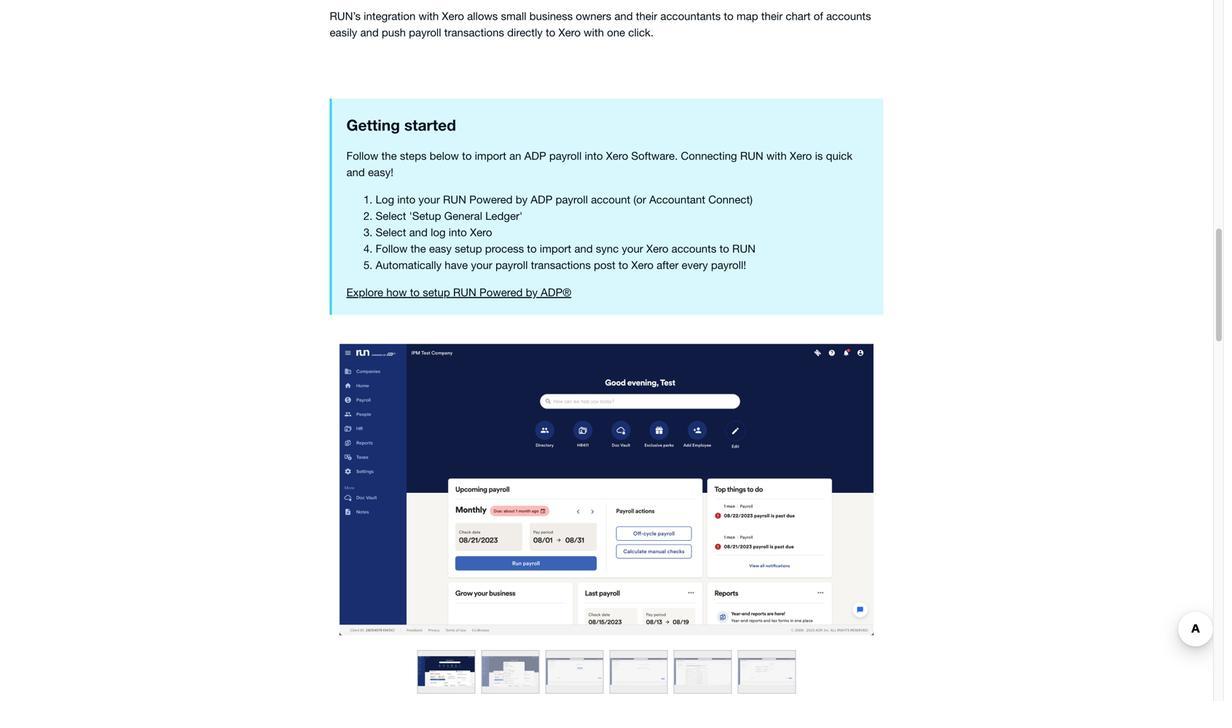 Task type: locate. For each thing, give the bounding box(es) containing it.
directly
[[507, 26, 543, 39]]

1 horizontal spatial with
[[584, 26, 604, 39]]

with right integration
[[419, 9, 439, 22]]

allows
[[467, 9, 498, 22]]

into up account
[[585, 149, 603, 162]]

0 horizontal spatial transactions
[[444, 26, 504, 39]]

1 horizontal spatial their
[[761, 9, 783, 22]]

0 horizontal spatial with
[[419, 9, 439, 22]]

setup up the have
[[455, 242, 482, 255]]

screenshot 5 of 6 for app run powered by adp® image
[[674, 651, 731, 694]]

payroll
[[409, 26, 441, 39], [549, 149, 582, 162], [556, 193, 588, 206], [496, 259, 528, 271]]

run's
[[330, 9, 361, 22]]

1 horizontal spatial setup
[[455, 242, 482, 255]]

0 vertical spatial the
[[382, 149, 397, 162]]

their right map
[[761, 9, 783, 22]]

powered
[[469, 193, 513, 206], [480, 286, 523, 299]]

to left map
[[724, 9, 734, 22]]

sync
[[596, 242, 619, 255]]

screenshot 3 of 6 for app run powered by adp® image
[[546, 651, 603, 694]]

log into your run powered by adp payroll account (or accountant connect) select 'setup general ledger' select and log into xero follow the easy setup process to import and sync your xero accounts to run automatically have your payroll transactions post to xero after every payroll!
[[376, 193, 756, 271]]

0 horizontal spatial accounts
[[672, 242, 717, 255]]

setup
[[455, 242, 482, 255], [423, 286, 450, 299]]

their up click.
[[636, 9, 658, 22]]

0 vertical spatial select
[[376, 209, 406, 222]]

0 vertical spatial into
[[585, 149, 603, 162]]

with left is
[[767, 149, 787, 162]]

1 vertical spatial select
[[376, 226, 406, 239]]

transactions inside the run's integration with xero allows small business owners and their accountants to map their chart of accounts easily and push payroll transactions directly to xero with one click.
[[444, 26, 504, 39]]

1 vertical spatial adp
[[531, 193, 553, 206]]

by left adp®
[[526, 286, 538, 299]]

payroll inside 'follow the steps below to import an adp payroll into xero software. connecting run with xero is quick and easy!'
[[549, 149, 582, 162]]

import left an in the left top of the page
[[475, 149, 506, 162]]

xero left is
[[790, 149, 812, 162]]

the inside log into your run powered by adp payroll account (or accountant connect) select 'setup general ledger' select and log into xero follow the easy setup process to import and sync your xero accounts to run automatically have your payroll transactions post to xero after every payroll!
[[411, 242, 426, 255]]

2 horizontal spatial with
[[767, 149, 787, 162]]

with
[[419, 9, 439, 22], [584, 26, 604, 39], [767, 149, 787, 162]]

1 vertical spatial transactions
[[531, 259, 591, 271]]

1 horizontal spatial transactions
[[531, 259, 591, 271]]

0 horizontal spatial their
[[636, 9, 658, 22]]

run up the general
[[443, 193, 466, 206]]

screenshot 2 of 6 for app run powered by adp® image
[[482, 651, 539, 694]]

log
[[431, 226, 446, 239]]

the up easy!
[[382, 149, 397, 162]]

with down owners
[[584, 26, 604, 39]]

accounts right of
[[826, 9, 871, 22]]

your right the have
[[471, 259, 493, 271]]

accounts
[[826, 9, 871, 22], [672, 242, 717, 255]]

run right connecting on the right
[[740, 149, 764, 162]]

quick
[[826, 149, 853, 162]]

2 vertical spatial with
[[767, 149, 787, 162]]

1 horizontal spatial import
[[540, 242, 571, 255]]

to right below
[[462, 149, 472, 162]]

transactions down allows
[[444, 26, 504, 39]]

process
[[485, 242, 524, 255]]

powered up the ledger'
[[469, 193, 513, 206]]

0 horizontal spatial the
[[382, 149, 397, 162]]

xero down the general
[[470, 226, 492, 239]]

and
[[615, 9, 633, 22], [360, 26, 379, 39], [347, 166, 365, 179], [409, 226, 428, 239], [575, 242, 593, 255]]

the
[[382, 149, 397, 162], [411, 242, 426, 255]]

0 horizontal spatial into
[[397, 193, 416, 206]]

is
[[815, 149, 823, 162]]

1 vertical spatial follow
[[376, 242, 408, 255]]

to right post
[[619, 259, 628, 271]]

1 horizontal spatial into
[[449, 226, 467, 239]]

0 vertical spatial follow
[[347, 149, 379, 162]]

import up adp®
[[540, 242, 571, 255]]

easy
[[429, 242, 452, 255]]

1 horizontal spatial accounts
[[826, 9, 871, 22]]

2 vertical spatial into
[[449, 226, 467, 239]]

2 vertical spatial your
[[471, 259, 493, 271]]

import inside 'follow the steps below to import an adp payroll into xero software. connecting run with xero is quick and easy!'
[[475, 149, 506, 162]]

1 vertical spatial with
[[584, 26, 604, 39]]

0 vertical spatial setup
[[455, 242, 482, 255]]

connecting
[[681, 149, 737, 162]]

started
[[404, 116, 456, 134]]

0 vertical spatial adp
[[524, 149, 546, 162]]

0 horizontal spatial setup
[[423, 286, 450, 299]]

getting
[[347, 116, 400, 134]]

your right sync
[[622, 242, 643, 255]]

payroll down process
[[496, 259, 528, 271]]

by up the ledger'
[[516, 193, 528, 206]]

(or
[[634, 193, 646, 206]]

integration
[[364, 9, 416, 22]]

adp right an in the left top of the page
[[524, 149, 546, 162]]

an
[[510, 149, 521, 162]]

xero
[[442, 9, 464, 22], [559, 26, 581, 39], [606, 149, 628, 162], [790, 149, 812, 162], [470, 226, 492, 239], [646, 242, 669, 255], [631, 259, 654, 271]]

by inside log into your run powered by adp payroll account (or accountant connect) select 'setup general ledger' select and log into xero follow the easy setup process to import and sync your xero accounts to run automatically have your payroll transactions post to xero after every payroll!
[[516, 193, 528, 206]]

1 vertical spatial the
[[411, 242, 426, 255]]

1 horizontal spatial the
[[411, 242, 426, 255]]

payroll right push
[[409, 26, 441, 39]]

into down the general
[[449, 226, 467, 239]]

software.
[[631, 149, 678, 162]]

easily
[[330, 26, 357, 39]]

0 vertical spatial transactions
[[444, 26, 504, 39]]

to
[[724, 9, 734, 22], [546, 26, 556, 39], [462, 149, 472, 162], [527, 242, 537, 255], [720, 242, 729, 255], [619, 259, 628, 271], [410, 286, 420, 299]]

their
[[636, 9, 658, 22], [761, 9, 783, 22]]

accounts up every
[[672, 242, 717, 255]]

chart
[[786, 9, 811, 22]]

and left easy!
[[347, 166, 365, 179]]

the up automatically
[[411, 242, 426, 255]]

the inside 'follow the steps below to import an adp payroll into xero software. connecting run with xero is quick and easy!'
[[382, 149, 397, 162]]

into
[[585, 149, 603, 162], [397, 193, 416, 206], [449, 226, 467, 239]]

post
[[594, 259, 616, 271]]

by
[[516, 193, 528, 206], [526, 286, 538, 299]]

follow the steps below to import an adp payroll into xero software. connecting run with xero is quick and easy!
[[347, 149, 853, 179]]

setup inside log into your run powered by adp payroll account (or accountant connect) select 'setup general ledger' select and log into xero follow the easy setup process to import and sync your xero accounts to run automatically have your payroll transactions post to xero after every payroll!
[[455, 242, 482, 255]]

select
[[376, 209, 406, 222], [376, 226, 406, 239]]

1 vertical spatial import
[[540, 242, 571, 255]]

run down the have
[[453, 286, 477, 299]]

screenshot 6 of 6 for app run powered by adp® image
[[739, 651, 795, 694]]

steps
[[400, 149, 427, 162]]

0 vertical spatial your
[[419, 193, 440, 206]]

after
[[657, 259, 679, 271]]

import
[[475, 149, 506, 162], [540, 242, 571, 255]]

2 horizontal spatial your
[[622, 242, 643, 255]]

1 select from the top
[[376, 209, 406, 222]]

business
[[530, 9, 573, 22]]

0 vertical spatial accounts
[[826, 9, 871, 22]]

payroll left account
[[556, 193, 588, 206]]

2 horizontal spatial into
[[585, 149, 603, 162]]

payroll right an in the left top of the page
[[549, 149, 582, 162]]

your
[[419, 193, 440, 206], [622, 242, 643, 255], [471, 259, 493, 271]]

xero up after
[[646, 242, 669, 255]]

1 vertical spatial accounts
[[672, 242, 717, 255]]

adp
[[524, 149, 546, 162], [531, 193, 553, 206]]

explore
[[347, 286, 383, 299]]

into right log
[[397, 193, 416, 206]]

follow
[[347, 149, 379, 162], [376, 242, 408, 255]]

0 vertical spatial with
[[419, 9, 439, 22]]

follow up easy!
[[347, 149, 379, 162]]

owners
[[576, 9, 612, 22]]

run
[[740, 149, 764, 162], [443, 193, 466, 206], [732, 242, 756, 255], [453, 286, 477, 299]]

0 horizontal spatial your
[[419, 193, 440, 206]]

adp down 'follow the steps below to import an adp payroll into xero software. connecting run with xero is quick and easy!'
[[531, 193, 553, 206]]

your up the 'setup
[[419, 193, 440, 206]]

0 vertical spatial by
[[516, 193, 528, 206]]

follow up automatically
[[376, 242, 408, 255]]

xero left allows
[[442, 9, 464, 22]]

setup down the have
[[423, 286, 450, 299]]

2 their from the left
[[761, 9, 783, 22]]

transactions up adp®
[[531, 259, 591, 271]]

2 select from the top
[[376, 226, 406, 239]]

transactions
[[444, 26, 504, 39], [531, 259, 591, 271]]

with inside 'follow the steps below to import an adp payroll into xero software. connecting run with xero is quick and easy!'
[[767, 149, 787, 162]]

0 vertical spatial import
[[475, 149, 506, 162]]

0 vertical spatial powered
[[469, 193, 513, 206]]

0 horizontal spatial import
[[475, 149, 506, 162]]

powered down process
[[480, 286, 523, 299]]

1 vertical spatial into
[[397, 193, 416, 206]]



Task type: describe. For each thing, give the bounding box(es) containing it.
follow inside 'follow the steps below to import an adp payroll into xero software. connecting run with xero is quick and easy!'
[[347, 149, 379, 162]]

1 vertical spatial by
[[526, 286, 538, 299]]

explore how to setup run powered by adp®
[[347, 286, 571, 299]]

to right how
[[410, 286, 420, 299]]

and left sync
[[575, 242, 593, 255]]

follow inside log into your run powered by adp payroll account (or accountant connect) select 'setup general ledger' select and log into xero follow the easy setup process to import and sync your xero accounts to run automatically have your payroll transactions post to xero after every payroll!
[[376, 242, 408, 255]]

every
[[682, 259, 708, 271]]

how
[[386, 286, 407, 299]]

small
[[501, 9, 527, 22]]

ledger'
[[485, 209, 523, 222]]

below
[[430, 149, 459, 162]]

run's integration with xero allows small business owners and their accountants to map their chart of accounts easily and push payroll transactions directly to xero with one click.
[[330, 9, 871, 39]]

to down 'business' on the top left of the page
[[546, 26, 556, 39]]

and down the 'setup
[[409, 226, 428, 239]]

1 vertical spatial setup
[[423, 286, 450, 299]]

easy!
[[368, 166, 394, 179]]

import inside log into your run powered by adp payroll account (or accountant connect) select 'setup general ledger' select and log into xero follow the easy setup process to import and sync your xero accounts to run automatically have your payroll transactions post to xero after every payroll!
[[540, 242, 571, 255]]

and inside 'follow the steps below to import an adp payroll into xero software. connecting run with xero is quick and easy!'
[[347, 166, 365, 179]]

powered inside log into your run powered by adp payroll account (or accountant connect) select 'setup general ledger' select and log into xero follow the easy setup process to import and sync your xero accounts to run automatically have your payroll transactions post to xero after every payroll!
[[469, 193, 513, 206]]

1 vertical spatial powered
[[480, 286, 523, 299]]

accounts inside log into your run powered by adp payroll account (or accountant connect) select 'setup general ledger' select and log into xero follow the easy setup process to import and sync your xero accounts to run automatically have your payroll transactions post to xero after every payroll!
[[672, 242, 717, 255]]

to up payroll!
[[720, 242, 729, 255]]

payroll!
[[711, 259, 746, 271]]

have
[[445, 259, 468, 271]]

screenshot 1 for app run powered by adp® image
[[330, 344, 884, 636]]

general
[[444, 209, 482, 222]]

1 vertical spatial your
[[622, 242, 643, 255]]

accounts inside the run's integration with xero allows small business owners and their accountants to map their chart of accounts easily and push payroll transactions directly to xero with one click.
[[826, 9, 871, 22]]

payroll inside the run's integration with xero allows small business owners and their accountants to map their chart of accounts easily and push payroll transactions directly to xero with one click.
[[409, 26, 441, 39]]

xero left software.
[[606, 149, 628, 162]]

adp inside log into your run powered by adp payroll account (or accountant connect) select 'setup general ledger' select and log into xero follow the easy setup process to import and sync your xero accounts to run automatically have your payroll transactions post to xero after every payroll!
[[531, 193, 553, 206]]

automatically
[[376, 259, 442, 271]]

of
[[814, 9, 823, 22]]

push
[[382, 26, 406, 39]]

screenshot 1 of 6 for app run powered by adp® image
[[418, 651, 475, 694]]

accountants
[[661, 9, 721, 22]]

and up one
[[615, 9, 633, 22]]

'setup
[[409, 209, 441, 222]]

run inside 'follow the steps below to import an adp payroll into xero software. connecting run with xero is quick and easy!'
[[740, 149, 764, 162]]

account
[[591, 193, 631, 206]]

log
[[376, 193, 394, 206]]

run up payroll!
[[732, 242, 756, 255]]

explore how to setup run powered by adp® link
[[347, 284, 869, 301]]

transactions inside log into your run powered by adp payroll account (or accountant connect) select 'setup general ledger' select and log into xero follow the easy setup process to import and sync your xero accounts to run automatically have your payroll transactions post to xero after every payroll!
[[531, 259, 591, 271]]

1 horizontal spatial your
[[471, 259, 493, 271]]

to inside 'follow the steps below to import an adp payroll into xero software. connecting run with xero is quick and easy!'
[[462, 149, 472, 162]]

one
[[607, 26, 625, 39]]

xero down 'business' on the top left of the page
[[559, 26, 581, 39]]

accountant
[[649, 193, 706, 206]]

connect)
[[709, 193, 753, 206]]

xero left after
[[631, 259, 654, 271]]

click.
[[628, 26, 654, 39]]

1 their from the left
[[636, 9, 658, 22]]

and left push
[[360, 26, 379, 39]]

into inside 'follow the steps below to import an adp payroll into xero software. connecting run with xero is quick and easy!'
[[585, 149, 603, 162]]

to right process
[[527, 242, 537, 255]]

adp®
[[541, 286, 571, 299]]

map
[[737, 9, 758, 22]]

adp inside 'follow the steps below to import an adp payroll into xero software. connecting run with xero is quick and easy!'
[[524, 149, 546, 162]]

getting started
[[347, 116, 456, 134]]

screenshot 4 of 6 for app run powered by adp® image
[[610, 651, 667, 694]]



Task type: vqa. For each thing, say whether or not it's contained in the screenshot.
Hr, within the From AI-powered payroll error detection, to 24-7 support, with RUN Powered by ADP® payroll & HR, small businesses are ready for whatever comes next. Streamline your system with easy general ledger mapping for pushing payroll trans actions from RUN or Accountant Connect℠ to Xero.
no



